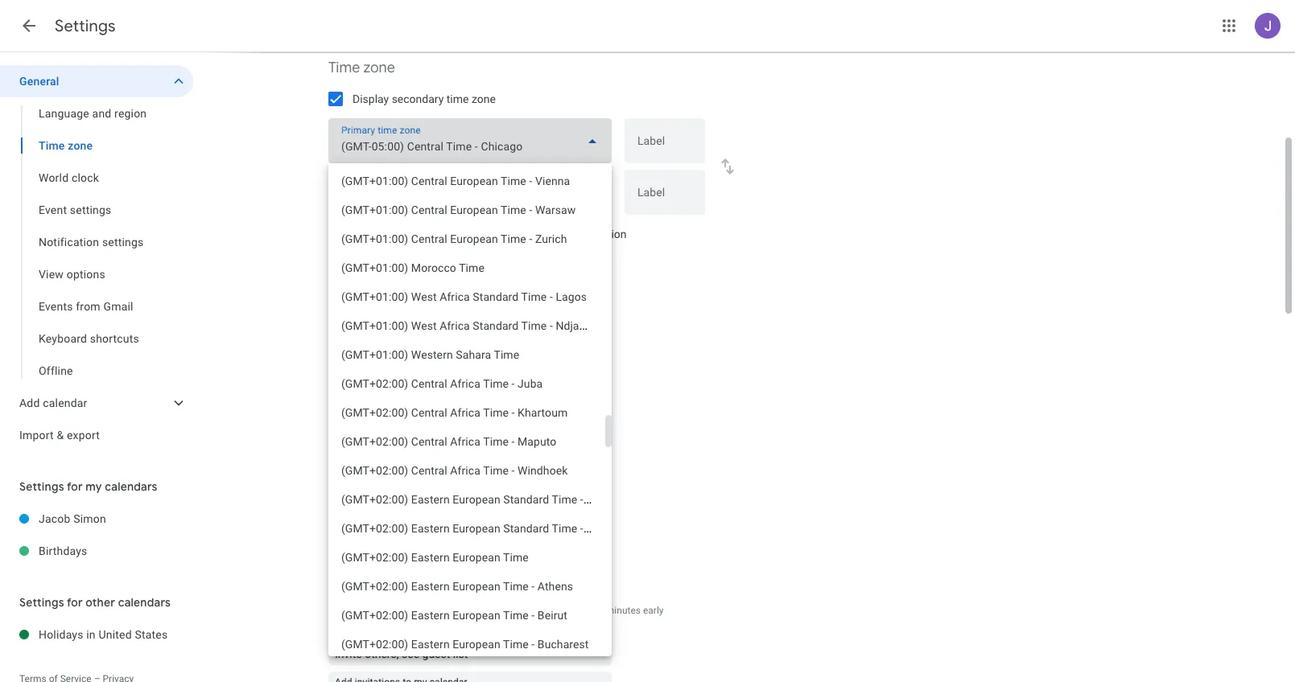 Task type: locate. For each thing, give the bounding box(es) containing it.
1 vertical spatial event settings
[[328, 487, 419, 505]]

0 horizontal spatial event
[[39, 204, 67, 217]]

(gmt+02:00) eastern european time option
[[328, 543, 605, 572]]

2 vertical spatial settings
[[19, 596, 64, 610]]

offline
[[39, 365, 73, 378]]

and left the region
[[92, 107, 111, 120]]

my
[[424, 228, 440, 241], [86, 480, 102, 494]]

time right primary
[[483, 228, 506, 241]]

jacob simon tree item
[[0, 503, 193, 535]]

(gmt+02:00) central africa time - juba option
[[328, 369, 605, 398]]

events
[[39, 300, 73, 313]]

update
[[387, 228, 422, 241]]

1 vertical spatial time
[[483, 228, 506, 241]]

time
[[447, 93, 469, 105], [483, 228, 506, 241]]

and
[[92, 107, 111, 120], [503, 605, 519, 617]]

clock inside group
[[72, 171, 99, 184]]

zone up display
[[363, 59, 395, 77]]

holidays in united states tree item
[[0, 619, 193, 651]]

end
[[328, 605, 345, 617]]

jacob simon
[[39, 513, 106, 526]]

time zone down language
[[39, 139, 93, 152]]

0 horizontal spatial world clock
[[39, 171, 99, 184]]

1 horizontal spatial minutes
[[606, 605, 641, 617]]

clock up notification settings
[[72, 171, 99, 184]]

1 vertical spatial time zone
[[39, 139, 93, 152]]

tree containing general
[[0, 65, 193, 452]]

other
[[86, 596, 115, 610]]

2 early from the left
[[643, 605, 664, 617]]

longer
[[521, 605, 548, 617]]

more
[[355, 261, 377, 272]]

primary
[[442, 228, 481, 241]]

in
[[86, 629, 96, 642]]

2 vertical spatial clock
[[414, 368, 440, 381]]

for
[[67, 480, 83, 494], [67, 596, 83, 610]]

gmail
[[103, 300, 133, 313]]

options
[[67, 268, 105, 281]]

settings
[[70, 204, 111, 217], [102, 236, 144, 249], [368, 487, 419, 505]]

0 vertical spatial settings
[[55, 16, 116, 36]]

1 horizontal spatial guest
[[422, 648, 450, 661]]

0 vertical spatial calendars
[[105, 480, 158, 494]]

time zone
[[328, 59, 395, 77], [39, 139, 93, 152]]

calendar
[[43, 397, 87, 410]]

secondary
[[392, 93, 444, 105]]

minutes right '5'
[[443, 605, 477, 617]]

my right update on the left top
[[424, 228, 440, 241]]

early right 10
[[643, 605, 664, 617]]

world
[[39, 171, 69, 184], [328, 334, 367, 353]]

Label for secondary time zone. text field
[[638, 187, 692, 209]]

holidays in united states
[[39, 629, 168, 642]]

time zone up display
[[328, 59, 395, 77]]

speedy
[[353, 572, 389, 585]]

go back image
[[19, 16, 39, 35]]

calendars up the states
[[118, 596, 171, 610]]

0 horizontal spatial event settings
[[39, 204, 111, 217]]

my up the 'jacob simon' tree item
[[86, 480, 102, 494]]

zone down the language and region
[[68, 139, 93, 152]]

0 horizontal spatial guest
[[368, 636, 392, 647]]

meetings
[[392, 572, 439, 585], [392, 605, 432, 617], [550, 605, 590, 617]]

0 vertical spatial time zone
[[328, 59, 395, 77]]

guest down 'permissions'
[[422, 648, 450, 661]]

0 vertical spatial settings
[[70, 204, 111, 217]]

early
[[480, 605, 500, 617], [643, 605, 664, 617]]

zone up works
[[508, 228, 533, 241]]

display
[[353, 93, 389, 105]]

default guest permissions invite others, see guest list
[[335, 636, 468, 661]]

time right secondary
[[447, 93, 469, 105]]

simon
[[73, 513, 106, 526]]

import & export
[[19, 429, 100, 442]]

1 vertical spatial settings
[[19, 480, 64, 494]]

0 horizontal spatial world
[[39, 171, 69, 184]]

current
[[548, 228, 584, 241]]

0 vertical spatial my
[[424, 228, 440, 241]]

display secondary time zone
[[353, 93, 496, 105]]

0 vertical spatial clock
[[72, 171, 99, 184]]

settings up notification settings
[[70, 204, 111, 217]]

list
[[453, 648, 468, 661]]

event
[[39, 204, 67, 217], [328, 487, 365, 505]]

1 horizontal spatial event
[[328, 487, 365, 505]]

permissions
[[395, 636, 447, 647]]

clock right 'world'
[[414, 368, 440, 381]]

group
[[0, 97, 193, 387]]

1 vertical spatial world clock
[[328, 334, 405, 353]]

zone up (gmt+01:00) central european time - tirane option
[[472, 93, 496, 105]]

world down language
[[39, 171, 69, 184]]

1 vertical spatial calendars
[[118, 596, 171, 610]]

1 vertical spatial time
[[39, 139, 65, 152]]

0 horizontal spatial clock
[[72, 171, 99, 184]]

time up display
[[328, 59, 360, 77]]

calendars for settings for other calendars
[[118, 596, 171, 610]]

0 vertical spatial event
[[39, 204, 67, 217]]

learn
[[328, 261, 353, 272]]

to right ask
[[374, 228, 384, 241]]

for left other on the bottom left
[[67, 596, 83, 610]]

1 vertical spatial clock
[[370, 334, 405, 353]]

0 vertical spatial for
[[67, 480, 83, 494]]

google
[[427, 261, 458, 272]]

calendars for settings for my calendars
[[105, 480, 158, 494]]

(gmt+02:00) central africa time - maputo option
[[328, 427, 605, 456]]

time
[[328, 59, 360, 77], [39, 139, 65, 152]]

export
[[67, 429, 100, 442]]

across
[[529, 261, 558, 272]]

0 vertical spatial and
[[92, 107, 111, 120]]

how
[[407, 261, 425, 272]]

0 vertical spatial time
[[447, 93, 469, 105]]

1 vertical spatial world
[[328, 334, 367, 353]]

settings up "options"
[[102, 236, 144, 249]]

0 horizontal spatial time zone
[[39, 139, 93, 152]]

(gmt+01:00) central european time - vienna option
[[328, 167, 605, 196]]

world clock up the notification
[[39, 171, 99, 184]]

1 for from the top
[[67, 480, 83, 494]]

calendars
[[105, 480, 158, 494], [118, 596, 171, 610]]

zone
[[363, 59, 395, 77], [472, 93, 496, 105], [68, 139, 93, 152], [508, 228, 533, 241]]

time zone inside tree
[[39, 139, 93, 152]]

0 horizontal spatial early
[[480, 605, 500, 617]]

guest
[[368, 636, 392, 647], [422, 648, 450, 661]]

notification
[[39, 236, 99, 249]]

settings for settings for other calendars
[[19, 596, 64, 610]]

(gmt+01:00) central european time - tirane option
[[328, 138, 605, 167]]

to left current
[[535, 228, 545, 241]]

world up show
[[328, 334, 367, 353]]

0 horizontal spatial my
[[86, 480, 102, 494]]

(gmt+02:00) eastern european standard time - tripoli option
[[328, 514, 605, 543]]

0 horizontal spatial to
[[374, 228, 384, 241]]

None field
[[328, 118, 612, 163]]

1 horizontal spatial clock
[[370, 334, 405, 353]]

1 horizontal spatial to
[[535, 228, 545, 241]]

invite
[[335, 648, 362, 661]]

to
[[374, 228, 384, 241], [535, 228, 545, 241]]

0 vertical spatial event settings
[[39, 204, 111, 217]]

and left the longer
[[503, 605, 519, 617]]

0 vertical spatial world
[[39, 171, 69, 184]]

0 horizontal spatial minutes
[[443, 605, 477, 617]]

events from gmail
[[39, 300, 133, 313]]

1 vertical spatial for
[[67, 596, 83, 610]]

1 horizontal spatial world
[[328, 334, 367, 353]]

for up jacob simon
[[67, 480, 83, 494]]

early down '(gmt+02:00) eastern european time - athens' option
[[480, 605, 500, 617]]

1 horizontal spatial early
[[643, 605, 664, 617]]

clock up show world clock
[[370, 334, 405, 353]]

(gmt+02:00) eastern european time - athens option
[[328, 572, 605, 601]]

1 vertical spatial event
[[328, 487, 365, 505]]

(gmt+02:00) eastern european standard time - kaliningrad option
[[328, 485, 605, 514]]

(gmt+01:00) central european time - zurich option
[[328, 225, 605, 254]]

1 horizontal spatial event settings
[[328, 487, 419, 505]]

event settings
[[39, 204, 111, 217], [328, 487, 419, 505]]

minutes right 10
[[606, 605, 641, 617]]

time down language
[[39, 139, 65, 152]]

2 vertical spatial settings
[[368, 487, 419, 505]]

0 horizontal spatial time
[[39, 139, 65, 152]]

invite others, see guest list button
[[328, 631, 612, 670]]

settings
[[55, 16, 116, 36], [19, 480, 64, 494], [19, 596, 64, 610]]

calendars up the 'jacob simon' tree item
[[105, 480, 158, 494]]

0 horizontal spatial and
[[92, 107, 111, 120]]

works
[[501, 261, 527, 272]]

1 vertical spatial and
[[503, 605, 519, 617]]

settings up jacob
[[19, 480, 64, 494]]

settings up holidays
[[19, 596, 64, 610]]

1 vertical spatial my
[[86, 480, 102, 494]]

0 vertical spatial time
[[328, 59, 360, 77]]

settings down (gmt+02:00) central africa time - windhoek option
[[368, 487, 419, 505]]

tree
[[0, 65, 193, 452]]

1 horizontal spatial time zone
[[328, 59, 395, 77]]

minutes
[[443, 605, 477, 617], [606, 605, 641, 617]]

world clock up show
[[328, 334, 405, 353]]

0 vertical spatial world clock
[[39, 171, 99, 184]]

clock
[[72, 171, 99, 184], [370, 334, 405, 353], [414, 368, 440, 381]]

guest up others,
[[368, 636, 392, 647]]

settings right go back image
[[55, 16, 116, 36]]

world clock
[[39, 171, 99, 184], [328, 334, 405, 353]]

0 horizontal spatial time
[[447, 93, 469, 105]]

(gmt+02:00) central africa time - khartoum option
[[328, 398, 605, 427]]

and inside group
[[92, 107, 111, 120]]

2 for from the top
[[67, 596, 83, 610]]



Task type: describe. For each thing, give the bounding box(es) containing it.
1 horizontal spatial my
[[424, 228, 440, 241]]

2 horizontal spatial clock
[[414, 368, 440, 381]]

default
[[335, 636, 366, 647]]

show world clock
[[353, 368, 440, 381]]

keyboard
[[39, 332, 87, 345]]

calendar
[[460, 261, 498, 272]]

location
[[586, 228, 627, 241]]

&
[[57, 429, 64, 442]]

holidays
[[39, 629, 83, 642]]

import
[[19, 429, 54, 442]]

jacob
[[39, 513, 70, 526]]

1 horizontal spatial world clock
[[328, 334, 405, 353]]

birthdays link
[[39, 535, 193, 567]]

speedy meetings
[[353, 572, 439, 585]]

settings for my calendars
[[19, 480, 158, 494]]

10
[[593, 605, 604, 617]]

2 minutes from the left
[[606, 605, 641, 617]]

(gmt+01:00) morocco time option
[[328, 254, 605, 283]]

minute
[[360, 605, 390, 617]]

2 to from the left
[[535, 228, 545, 241]]

(gmt+02:00) central africa time - windhoek option
[[328, 456, 605, 485]]

(gmt+01:00) west africa standard time - lagos option
[[328, 283, 605, 312]]

settings for my calendars tree
[[0, 503, 193, 567]]

1 to from the left
[[374, 228, 384, 241]]

holidays in united states link
[[39, 619, 193, 651]]

view
[[39, 268, 64, 281]]

for for my
[[67, 480, 83, 494]]

language and region
[[39, 107, 147, 120]]

(gmt+01:00) central european time - warsaw option
[[328, 196, 605, 225]]

settings heading
[[55, 16, 116, 36]]

(gmt+01:00) west africa standard time - ndjamena option
[[328, 312, 605, 340]]

5
[[435, 605, 440, 617]]

world
[[383, 368, 411, 381]]

1 minutes from the left
[[443, 605, 477, 617]]

general tree item
[[0, 65, 193, 97]]

others,
[[365, 648, 399, 661]]

ask
[[353, 228, 371, 241]]

1 horizontal spatial and
[[503, 605, 519, 617]]

event settings inside tree
[[39, 204, 111, 217]]

view options
[[39, 268, 105, 281]]

for for other
[[67, 596, 83, 610]]

30
[[347, 605, 358, 617]]

learn more about how google calendar works across
[[328, 261, 560, 272]]

general
[[19, 75, 59, 88]]

see
[[402, 648, 419, 661]]

settings for settings for my calendars
[[19, 480, 64, 494]]

language
[[39, 107, 89, 120]]

from
[[76, 300, 100, 313]]

1 early from the left
[[480, 605, 500, 617]]

birthdays tree item
[[0, 535, 193, 567]]

world clock inside group
[[39, 171, 99, 184]]

(gmt+02:00) eastern european time - bucharest option
[[328, 630, 605, 659]]

settings for other calendars
[[19, 596, 171, 610]]

1 vertical spatial guest
[[422, 648, 450, 661]]

meetings up '5'
[[392, 572, 439, 585]]

meetings left 10
[[550, 605, 590, 617]]

meetings left '5'
[[392, 605, 432, 617]]

1 vertical spatial settings
[[102, 236, 144, 249]]

states
[[135, 629, 168, 642]]

keyboard shortcuts
[[39, 332, 139, 345]]

(gmt+01:00) western sahara time option
[[328, 340, 605, 369]]

about
[[380, 261, 404, 272]]

1 horizontal spatial time
[[483, 228, 506, 241]]

0 vertical spatial guest
[[368, 636, 392, 647]]

show
[[353, 368, 380, 381]]

settings for settings
[[55, 16, 116, 36]]

time inside group
[[39, 139, 65, 152]]

united
[[99, 629, 132, 642]]

add calendar
[[19, 397, 87, 410]]

1 horizontal spatial time
[[328, 59, 360, 77]]

region
[[114, 107, 147, 120]]

notification settings
[[39, 236, 144, 249]]

end 30 minute meetings 5 minutes early and longer meetings 10 minutes early
[[328, 605, 664, 617]]

event inside group
[[39, 204, 67, 217]]

world inside group
[[39, 171, 69, 184]]

ask to update my primary time zone to current location
[[353, 228, 627, 241]]

add
[[19, 397, 40, 410]]

birthdays
[[39, 545, 87, 558]]

(gmt+02:00) eastern european time - beirut option
[[328, 601, 605, 630]]

zone inside tree
[[68, 139, 93, 152]]

group containing language and region
[[0, 97, 193, 387]]

Label for primary time zone. text field
[[638, 135, 692, 158]]

shortcuts
[[90, 332, 139, 345]]



Task type: vqa. For each thing, say whether or not it's contained in the screenshot.
appointment
no



